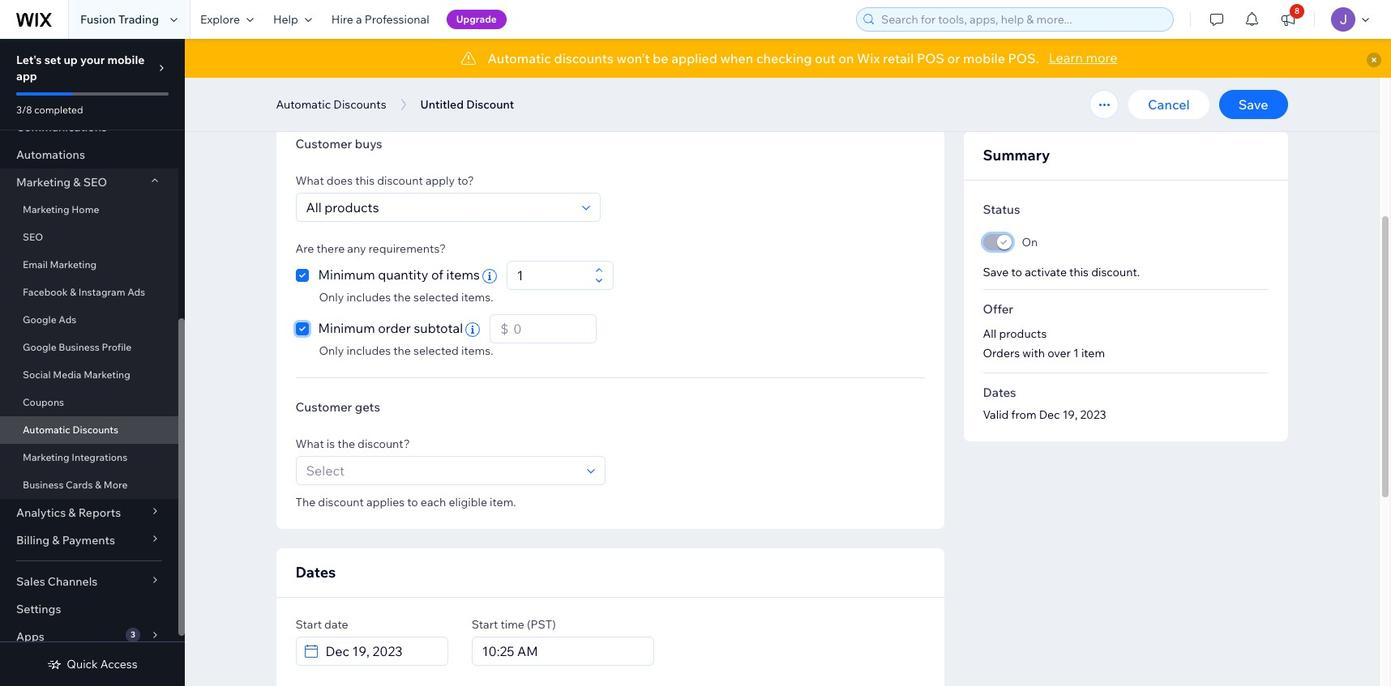 Task type: locate. For each thing, give the bounding box(es) containing it.
& for seo
[[73, 175, 81, 190]]

communications
[[16, 120, 107, 135]]

google
[[23, 314, 56, 326], [23, 341, 56, 353]]

what
[[295, 173, 324, 188], [295, 437, 324, 452]]

1 vertical spatial seo
[[23, 231, 43, 243]]

& up home
[[73, 175, 81, 190]]

1 horizontal spatial this
[[1069, 265, 1089, 280]]

discount.
[[1091, 265, 1140, 280]]

discounts
[[554, 50, 614, 66]]

2 items. from the top
[[461, 344, 493, 358]]

dates inside dates valid from dec 19, 2023
[[983, 385, 1016, 400]]

includes down minimum order subtotal
[[347, 344, 391, 358]]

includes up minimum order subtotal checkbox
[[347, 290, 391, 305]]

sidebar element
[[0, 0, 185, 687]]

0 vertical spatial only
[[319, 290, 344, 305]]

1 vertical spatial discounts
[[73, 424, 118, 436]]

business inside google business profile link
[[59, 341, 100, 353]]

1 vertical spatial dates
[[295, 563, 336, 582]]

2 minimum from the top
[[318, 320, 375, 336]]

when
[[720, 50, 753, 66]]

includes for order
[[347, 344, 391, 358]]

start date
[[295, 618, 348, 632]]

google down facebook
[[23, 314, 56, 326]]

dates for dates
[[295, 563, 336, 582]]

apps
[[16, 630, 44, 644]]

2 select field from the top
[[301, 457, 582, 485]]

what does this discount apply to?
[[295, 173, 474, 188]]

1 horizontal spatial discount
[[377, 173, 423, 188]]

& right billing
[[52, 533, 60, 548]]

0 vertical spatial only includes the selected items.
[[319, 290, 493, 305]]

social media marketing
[[23, 369, 130, 381]]

1 horizontal spatial ads
[[127, 286, 145, 298]]

2 selected from the top
[[413, 344, 459, 358]]

automatic for automatic discounts button
[[276, 97, 331, 112]]

& left more
[[95, 479, 101, 491]]

what left the is
[[295, 437, 324, 452]]

marketing up business cards & more
[[23, 452, 69, 464]]

0 vertical spatial what
[[295, 173, 324, 188]]

google up social
[[23, 341, 56, 353]]

quick access
[[67, 657, 138, 672]]

offer for all products
[[983, 302, 1013, 317]]

1 includes from the top
[[347, 290, 391, 305]]

mobile
[[963, 50, 1005, 66], [107, 53, 145, 67]]

set
[[44, 53, 61, 67]]

minimum left the order at the top left of the page
[[318, 320, 375, 336]]

automatic inside button
[[276, 97, 331, 112]]

2 google from the top
[[23, 341, 56, 353]]

alert
[[185, 39, 1391, 78]]

2 includes from the top
[[347, 344, 391, 358]]

seo link
[[0, 224, 178, 251]]

only for minimum quantity of items
[[319, 290, 344, 305]]

automatic down coupons
[[23, 424, 70, 436]]

select field down apply
[[301, 194, 577, 221]]

0 vertical spatial offer
[[295, 80, 333, 99]]

0 horizontal spatial discounts
[[73, 424, 118, 436]]

all products orders with over 1 item
[[983, 327, 1105, 361]]

start left date
[[295, 618, 322, 632]]

more
[[104, 479, 128, 491]]

discount left apply
[[377, 173, 423, 188]]

to left each
[[407, 495, 418, 510]]

1 vertical spatial discount
[[318, 495, 364, 510]]

automations
[[16, 148, 85, 162]]

won't
[[617, 50, 650, 66]]

selected down subtotal
[[413, 344, 459, 358]]

1 vertical spatial ads
[[59, 314, 76, 326]]

seo inside dropdown button
[[83, 175, 107, 190]]

& for payments
[[52, 533, 60, 548]]

automatic up discount
[[488, 50, 551, 66]]

marketing for &
[[16, 175, 71, 190]]

minimum
[[318, 267, 375, 283], [318, 320, 375, 336]]

business up analytics
[[23, 479, 64, 491]]

seo up email
[[23, 231, 43, 243]]

0 vertical spatial includes
[[347, 290, 391, 305]]

1 vertical spatial items.
[[461, 344, 493, 358]]

2 vertical spatial automatic
[[23, 424, 70, 436]]

facebook
[[23, 286, 68, 298]]

0 vertical spatial items.
[[461, 290, 493, 305]]

0 vertical spatial discounts
[[333, 97, 386, 112]]

& left reports
[[68, 506, 76, 520]]

social
[[23, 369, 51, 381]]

discounts up buys
[[333, 97, 386, 112]]

select field for discount?
[[301, 457, 582, 485]]

0 vertical spatial automatic discounts
[[276, 97, 386, 112]]

sales channels
[[16, 575, 98, 589]]

customer down automatic discounts button
[[295, 136, 352, 152]]

marketing integrations
[[23, 452, 127, 464]]

1 horizontal spatial automatic
[[276, 97, 331, 112]]

& inside dropdown button
[[68, 506, 76, 520]]

1 vertical spatial offer
[[983, 302, 1013, 317]]

mobile inside let's set up your mobile app
[[107, 53, 145, 67]]

0 vertical spatial seo
[[83, 175, 107, 190]]

help
[[273, 12, 298, 27]]

status
[[983, 202, 1020, 217]]

settings
[[16, 602, 61, 617]]

social media marketing link
[[0, 362, 178, 389]]

1 horizontal spatial automatic discounts
[[276, 97, 386, 112]]

marketing down marketing & seo
[[23, 203, 69, 216]]

select field up each
[[301, 457, 582, 485]]

pos.
[[1008, 50, 1039, 66]]

1 vertical spatial customer
[[295, 400, 352, 415]]

app
[[16, 69, 37, 83]]

1 select field from the top
[[301, 194, 577, 221]]

1 horizontal spatial dates
[[983, 385, 1016, 400]]

facebook & instagram ads
[[23, 286, 145, 298]]

1 items. from the top
[[461, 290, 493, 305]]

the for order
[[393, 344, 411, 358]]

learn more
[[1049, 49, 1117, 66]]

1 selected from the top
[[413, 290, 459, 305]]

1 vertical spatial minimum
[[318, 320, 375, 336]]

start for start time (pst)
[[472, 618, 498, 632]]

the right the is
[[337, 437, 355, 452]]

1 start from the left
[[295, 618, 322, 632]]

Select field
[[301, 194, 577, 221], [301, 457, 582, 485]]

what for what does this discount apply to?
[[295, 173, 324, 188]]

2 what from the top
[[295, 437, 324, 452]]

marketing inside dropdown button
[[16, 175, 71, 190]]

eligible
[[449, 495, 487, 510]]

save inside "button"
[[1238, 96, 1268, 113]]

customer for customer buys
[[295, 136, 352, 152]]

sales channels button
[[0, 568, 178, 596]]

automatic discounts link
[[0, 417, 178, 444]]

this right the activate
[[1069, 265, 1089, 280]]

each
[[421, 495, 446, 510]]

to left the activate
[[1011, 265, 1022, 280]]

0 vertical spatial minimum
[[318, 267, 375, 283]]

discounts for automatic discounts button
[[333, 97, 386, 112]]

0 vertical spatial the
[[393, 290, 411, 305]]

0 vertical spatial customer
[[295, 136, 352, 152]]

automatic inside sidebar element
[[23, 424, 70, 436]]

marketing down automations
[[16, 175, 71, 190]]

dec
[[1039, 408, 1060, 422]]

item.
[[490, 495, 516, 510]]

time
[[500, 618, 524, 632]]

1 vertical spatial selected
[[413, 344, 459, 358]]

0 horizontal spatial to
[[407, 495, 418, 510]]

mobile right your
[[107, 53, 145, 67]]

offer up all
[[983, 302, 1013, 317]]

automatic discounts inside sidebar element
[[23, 424, 118, 436]]

the down quantity
[[393, 290, 411, 305]]

1 vertical spatial automatic
[[276, 97, 331, 112]]

0 vertical spatial save
[[1238, 96, 1268, 113]]

upgrade button
[[446, 10, 507, 29]]

0 vertical spatial google
[[23, 314, 56, 326]]

ads
[[127, 286, 145, 298], [59, 314, 76, 326]]

only down there
[[319, 290, 344, 305]]

& right facebook
[[70, 286, 76, 298]]

selected down of
[[413, 290, 459, 305]]

& inside dropdown button
[[73, 175, 81, 190]]

& inside popup button
[[52, 533, 60, 548]]

pos
[[917, 50, 944, 66]]

order
[[378, 320, 411, 336]]

business cards & more link
[[0, 472, 178, 499]]

mobile inside alert
[[963, 50, 1005, 66]]

are
[[295, 242, 314, 256]]

1 google from the top
[[23, 314, 56, 326]]

only includes the selected items. down the order at the top left of the page
[[319, 344, 493, 358]]

0 vertical spatial business
[[59, 341, 100, 353]]

save for save
[[1238, 96, 1268, 113]]

discounts inside sidebar element
[[73, 424, 118, 436]]

1 vertical spatial business
[[23, 479, 64, 491]]

cards
[[66, 479, 93, 491]]

select field for discount
[[301, 194, 577, 221]]

automatic up 'customer buys'
[[276, 97, 331, 112]]

discount
[[466, 97, 514, 112]]

0 horizontal spatial dates
[[295, 563, 336, 582]]

1 vertical spatial includes
[[347, 344, 391, 358]]

discount
[[377, 173, 423, 188], [318, 495, 364, 510]]

learn more link
[[1049, 48, 1117, 67]]

1 vertical spatial google
[[23, 341, 56, 353]]

marketing for home
[[23, 203, 69, 216]]

items.
[[461, 290, 493, 305], [461, 344, 493, 358]]

google business profile link
[[0, 334, 178, 362]]

discount right the
[[318, 495, 364, 510]]

ads up the google business profile
[[59, 314, 76, 326]]

1 what from the top
[[295, 173, 324, 188]]

there
[[317, 242, 345, 256]]

0 horizontal spatial seo
[[23, 231, 43, 243]]

item
[[1081, 346, 1105, 361]]

marketing home link
[[0, 196, 178, 224]]

2 only from the top
[[319, 344, 344, 358]]

alert containing learn more
[[185, 39, 1391, 78]]

subtotal
[[414, 320, 463, 336]]

1 vertical spatial save
[[983, 265, 1009, 280]]

seo up the marketing home link
[[83, 175, 107, 190]]

products
[[999, 327, 1047, 341]]

0 horizontal spatial automatic discounts
[[23, 424, 118, 436]]

minimum for minimum quantity of items
[[318, 267, 375, 283]]

what for what is the discount?
[[295, 437, 324, 452]]

on
[[1022, 235, 1038, 250]]

1 vertical spatial only
[[319, 344, 344, 358]]

settings link
[[0, 596, 178, 623]]

0 horizontal spatial save
[[983, 265, 1009, 280]]

0 horizontal spatial mobile
[[107, 53, 145, 67]]

includes for quantity
[[347, 290, 391, 305]]

business
[[59, 341, 100, 353], [23, 479, 64, 491]]

buys
[[355, 136, 382, 152]]

offer up 'customer buys'
[[295, 80, 333, 99]]

1 horizontal spatial save
[[1238, 96, 1268, 113]]

communications button
[[0, 113, 178, 141]]

what left 'does'
[[295, 173, 324, 188]]

from
[[1011, 408, 1036, 422]]

items. down items
[[461, 290, 493, 305]]

only for minimum order subtotal
[[319, 344, 344, 358]]

0 vertical spatial this
[[355, 173, 375, 188]]

2 customer from the top
[[295, 400, 352, 415]]

1 horizontal spatial seo
[[83, 175, 107, 190]]

the down the order at the top left of the page
[[393, 344, 411, 358]]

analytics & reports
[[16, 506, 121, 520]]

None field
[[477, 638, 649, 666]]

0 horizontal spatial start
[[295, 618, 322, 632]]

1 vertical spatial the
[[393, 344, 411, 358]]

only includes the selected items. down quantity
[[319, 290, 493, 305]]

1 customer from the top
[[295, 136, 352, 152]]

2 start from the left
[[472, 618, 498, 632]]

the discount applies to each eligible item.
[[295, 495, 516, 510]]

home
[[72, 203, 99, 216]]

start left time in the bottom of the page
[[472, 618, 498, 632]]

dates up start date
[[295, 563, 336, 582]]

items. down subtotal
[[461, 344, 493, 358]]

0 vertical spatial automatic
[[488, 50, 551, 66]]

0 vertical spatial dates
[[983, 385, 1016, 400]]

1 horizontal spatial start
[[472, 618, 498, 632]]

1 minimum from the top
[[318, 267, 375, 283]]

0 vertical spatial select field
[[301, 194, 577, 221]]

marketing up "facebook & instagram ads"
[[50, 259, 97, 271]]

3
[[131, 630, 135, 640]]

billing
[[16, 533, 50, 548]]

business up social media marketing
[[59, 341, 100, 353]]

1 vertical spatial this
[[1069, 265, 1089, 280]]

automatic discounts up 'customer buys'
[[276, 97, 386, 112]]

minimum down any
[[318, 267, 375, 283]]

1 vertical spatial to
[[407, 495, 418, 510]]

help button
[[263, 0, 322, 39]]

2 only includes the selected items. from the top
[[319, 344, 493, 358]]

google for google ads
[[23, 314, 56, 326]]

Minimum quantity of items checkbox
[[295, 261, 499, 290]]

customer up the is
[[295, 400, 352, 415]]

0 horizontal spatial offer
[[295, 80, 333, 99]]

dates up valid
[[983, 385, 1016, 400]]

0 vertical spatial selected
[[413, 290, 459, 305]]

1 vertical spatial automatic discounts
[[23, 424, 118, 436]]

ads right 'instagram'
[[127, 286, 145, 298]]

automatic discounts inside button
[[276, 97, 386, 112]]

0 vertical spatial discount
[[377, 173, 423, 188]]

1 only includes the selected items. from the top
[[319, 290, 493, 305]]

2 vertical spatial the
[[337, 437, 355, 452]]

discounts inside button
[[333, 97, 386, 112]]

0 text field
[[512, 262, 590, 289], [508, 315, 591, 343]]

minimum quantity of items
[[318, 267, 480, 283]]

0 vertical spatial to
[[1011, 265, 1022, 280]]

0 horizontal spatial automatic
[[23, 424, 70, 436]]

only up customer gets
[[319, 344, 344, 358]]

1 vertical spatial select field
[[301, 457, 582, 485]]

automatic discounts up marketing integrations
[[23, 424, 118, 436]]

hire a professional link
[[322, 0, 439, 39]]

0 horizontal spatial discount
[[318, 495, 364, 510]]

1 horizontal spatial mobile
[[963, 50, 1005, 66]]

automatic
[[488, 50, 551, 66], [276, 97, 331, 112], [23, 424, 70, 436]]

1 vertical spatial only includes the selected items.
[[319, 344, 493, 358]]

only includes the selected items. for order
[[319, 344, 493, 358]]

untitled discount
[[420, 97, 514, 112]]

this right 'does'
[[355, 173, 375, 188]]

19,
[[1062, 408, 1078, 422]]

1 only from the top
[[319, 290, 344, 305]]

1 vertical spatial what
[[295, 437, 324, 452]]

1 horizontal spatial discounts
[[333, 97, 386, 112]]

discounts up integrations at the left
[[73, 424, 118, 436]]

mobile right or
[[963, 50, 1005, 66]]

1 horizontal spatial offer
[[983, 302, 1013, 317]]



Task type: vqa. For each thing, say whether or not it's contained in the screenshot.
Workflows
no



Task type: describe. For each thing, give the bounding box(es) containing it.
selected for subtotal
[[413, 344, 459, 358]]

summary
[[983, 146, 1050, 165]]

over
[[1047, 346, 1071, 361]]

customer for customer gets
[[295, 400, 352, 415]]

business cards & more
[[23, 479, 128, 491]]

items. for minimum order subtotal
[[461, 344, 493, 358]]

save to activate this discount.
[[983, 265, 1140, 280]]

analytics
[[16, 506, 66, 520]]

discounts for automatic discounts link
[[73, 424, 118, 436]]

quick access button
[[47, 657, 138, 672]]

retail
[[883, 50, 914, 66]]

automatic discounts button
[[268, 92, 394, 117]]

1 horizontal spatial to
[[1011, 265, 1022, 280]]

automatic discounts won't be applied when checking out on wix retail pos or mobile pos.
[[488, 50, 1039, 66]]

customer buys
[[295, 136, 382, 152]]

google business profile
[[23, 341, 132, 353]]

(pst)
[[527, 618, 556, 632]]

dates valid from dec 19, 2023
[[983, 385, 1106, 422]]

access
[[100, 657, 138, 672]]

explore
[[200, 12, 240, 27]]

learn
[[1049, 49, 1083, 66]]

email marketing
[[23, 259, 97, 271]]

selected for of
[[413, 290, 459, 305]]

marketing & seo button
[[0, 169, 178, 196]]

3/8
[[16, 104, 32, 116]]

automations link
[[0, 141, 178, 169]]

Minimum order subtotal checkbox
[[295, 315, 482, 344]]

integrations
[[72, 452, 127, 464]]

on
[[838, 50, 854, 66]]

hire a professional
[[331, 12, 429, 27]]

items
[[446, 267, 480, 283]]

to?
[[457, 173, 474, 188]]

save for save to activate this discount.
[[983, 265, 1009, 280]]

dates for dates valid from dec 19, 2023
[[983, 385, 1016, 400]]

upgrade
[[456, 13, 497, 25]]

marketing & seo
[[16, 175, 107, 190]]

google for google business profile
[[23, 341, 56, 353]]

activate
[[1025, 265, 1067, 280]]

gets
[[355, 400, 380, 415]]

billing & payments button
[[0, 527, 178, 554]]

all
[[983, 327, 996, 341]]

applies
[[366, 495, 405, 510]]

minimum for minimum order subtotal
[[318, 320, 375, 336]]

is
[[327, 437, 335, 452]]

requirements?
[[368, 242, 446, 256]]

email marketing link
[[0, 251, 178, 279]]

untitled
[[420, 97, 464, 112]]

1 vertical spatial 0 text field
[[508, 315, 591, 343]]

a
[[356, 12, 362, 27]]

facebook & instagram ads link
[[0, 279, 178, 306]]

does
[[327, 173, 353, 188]]

reports
[[78, 506, 121, 520]]

are there any requirements?
[[295, 242, 446, 256]]

what is the discount?
[[295, 437, 410, 452]]

google ads
[[23, 314, 76, 326]]

your
[[80, 53, 105, 67]]

items. for minimum quantity of items
[[461, 290, 493, 305]]

0 vertical spatial 0 text field
[[512, 262, 590, 289]]

or
[[947, 50, 960, 66]]

channels
[[48, 575, 98, 589]]

of
[[431, 267, 443, 283]]

automatic for automatic discounts link
[[23, 424, 70, 436]]

only includes the selected items. for quantity
[[319, 290, 493, 305]]

0 horizontal spatial this
[[355, 173, 375, 188]]

cancel button
[[1128, 90, 1209, 119]]

be
[[653, 50, 668, 66]]

automatic discounts for automatic discounts link
[[23, 424, 118, 436]]

cancel
[[1148, 96, 1190, 113]]

profile
[[102, 341, 132, 353]]

minimum order subtotal
[[318, 320, 463, 336]]

checking
[[756, 50, 812, 66]]

apply
[[425, 173, 455, 188]]

marketing for integrations
[[23, 452, 69, 464]]

professional
[[365, 12, 429, 27]]

save button
[[1219, 90, 1288, 119]]

1
[[1073, 346, 1079, 361]]

business inside "business cards & more" link
[[23, 479, 64, 491]]

orders
[[983, 346, 1020, 361]]

media
[[53, 369, 81, 381]]

sales
[[16, 575, 45, 589]]

fusion trading
[[80, 12, 159, 27]]

Search for tools, apps, help & more... field
[[876, 8, 1168, 31]]

0 vertical spatial ads
[[127, 286, 145, 298]]

discount?
[[358, 437, 410, 452]]

analytics & reports button
[[0, 499, 178, 527]]

any
[[347, 242, 366, 256]]

hire
[[331, 12, 353, 27]]

& for reports
[[68, 506, 76, 520]]

let's
[[16, 53, 42, 67]]

quantity
[[378, 267, 428, 283]]

let's set up your mobile app
[[16, 53, 145, 83]]

offer for customer buys
[[295, 80, 333, 99]]

more
[[1086, 49, 1117, 66]]

automatic discounts for automatic discounts button
[[276, 97, 386, 112]]

Dec 19, 2023 field
[[321, 638, 442, 666]]

instagram
[[79, 286, 125, 298]]

completed
[[34, 104, 83, 116]]

billing & payments
[[16, 533, 115, 548]]

& for instagram
[[70, 286, 76, 298]]

date
[[324, 618, 348, 632]]

start for start date
[[295, 618, 322, 632]]

the for quantity
[[393, 290, 411, 305]]

2 horizontal spatial automatic
[[488, 50, 551, 66]]

0 horizontal spatial ads
[[59, 314, 76, 326]]

valid
[[983, 408, 1009, 422]]

trading
[[118, 12, 159, 27]]

marketing down the profile
[[84, 369, 130, 381]]

up
[[64, 53, 78, 67]]



